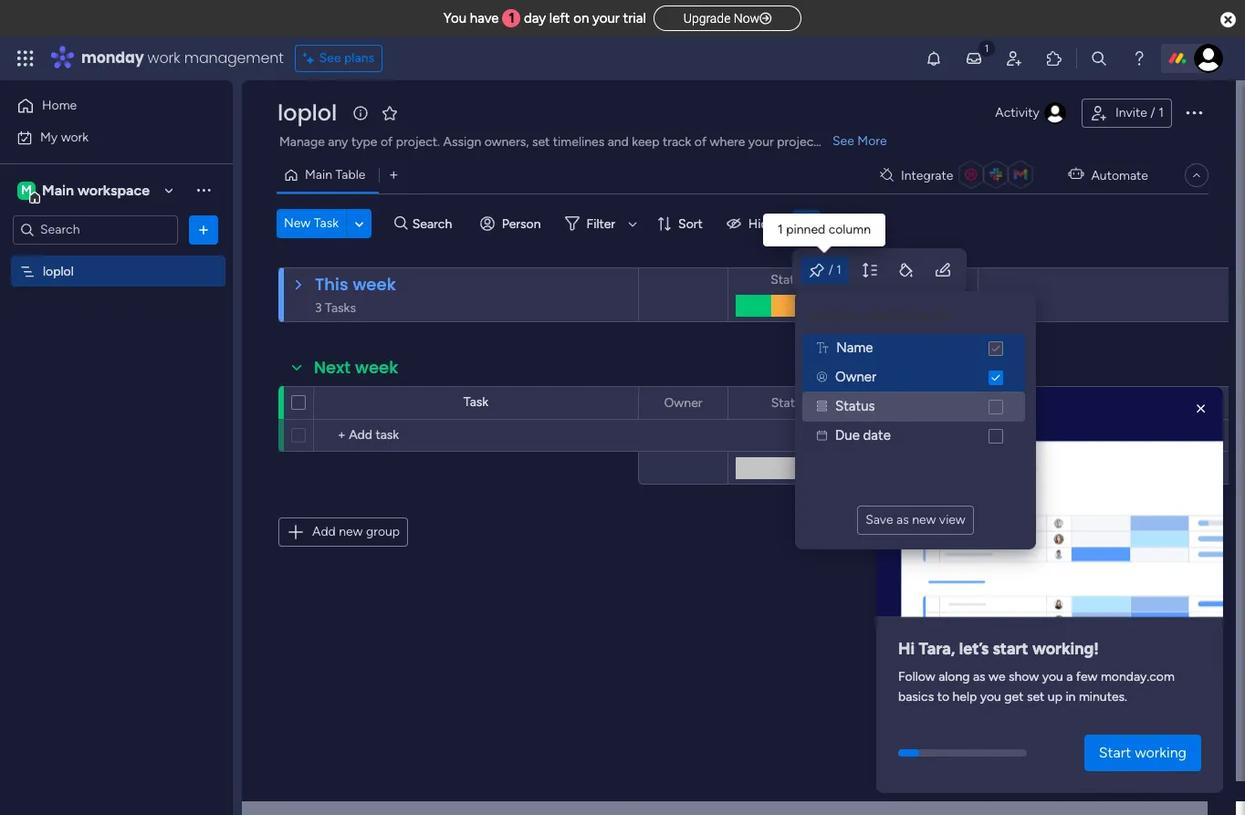 Task type: vqa. For each thing, say whether or not it's contained in the screenshot.
Column information icon to the right
no



Task type: locate. For each thing, give the bounding box(es) containing it.
choose
[[810, 308, 857, 324]]

main inside the main table button
[[305, 167, 332, 183]]

1 horizontal spatial work
[[147, 47, 180, 68]]

as inside follow along as we show you a few monday.com basics to help you get set up in minutes.
[[973, 669, 986, 685]]

0 vertical spatial status field
[[766, 270, 812, 290]]

0 vertical spatial due
[[888, 272, 911, 288]]

autopilot image
[[1068, 163, 1084, 186]]

new right "add" on the left bottom
[[339, 524, 363, 539]]

stands.
[[822, 134, 862, 150]]

1 inside dropdown button
[[836, 262, 841, 277]]

0 horizontal spatial set
[[532, 134, 550, 150]]

work inside button
[[61, 129, 89, 145]]

1 vertical spatial you
[[980, 689, 1001, 705]]

1 vertical spatial /
[[829, 262, 833, 277]]

lottie animation image
[[876, 394, 1223, 624]]

invite / 1 button
[[1082, 99, 1172, 128]]

dapulse person column image
[[817, 372, 827, 382]]

1 vertical spatial work
[[61, 129, 89, 145]]

1 horizontal spatial new
[[912, 512, 936, 527]]

1 horizontal spatial of
[[695, 134, 707, 150]]

1 vertical spatial due
[[888, 395, 911, 410]]

to
[[916, 308, 929, 324], [937, 689, 949, 705]]

due date right column information image
[[888, 395, 940, 410]]

your right 'on'
[[592, 10, 620, 26]]

as left the we
[[973, 669, 986, 685]]

save as new view button
[[857, 505, 974, 534]]

date for second due date field from the bottom of the page
[[914, 272, 940, 288]]

0 vertical spatial due date
[[888, 272, 940, 288]]

1 right the invite
[[1159, 105, 1164, 120]]

you left the a
[[1042, 669, 1063, 685]]

/ inside dropdown button
[[829, 262, 833, 277]]

you down the we
[[980, 689, 1001, 705]]

tara,
[[919, 639, 955, 659]]

due right column information image
[[888, 395, 911, 410]]

date right v2 calendar view small outline image
[[863, 427, 891, 444]]

This week field
[[310, 273, 401, 297]]

new left view
[[912, 512, 936, 527]]

to inside follow along as we show you a few monday.com basics to help you get set up in minutes.
[[937, 689, 949, 705]]

of right track
[[695, 134, 707, 150]]

1 vertical spatial week
[[355, 356, 398, 379]]

week right the next on the top left of the page
[[355, 356, 398, 379]]

0 vertical spatial date
[[914, 272, 940, 288]]

1 of from the left
[[381, 134, 393, 150]]

we
[[989, 669, 1005, 685]]

1 right hide
[[778, 222, 783, 237]]

type
[[351, 134, 377, 150]]

loplol
[[277, 98, 337, 128], [43, 263, 74, 279]]

0 horizontal spatial owner
[[664, 395, 702, 410]]

0 horizontal spatial task
[[314, 215, 339, 231]]

0 horizontal spatial you
[[980, 689, 1001, 705]]

due date up the pin
[[888, 272, 940, 288]]

1 horizontal spatial loplol
[[277, 98, 337, 128]]

main
[[305, 167, 332, 183], [42, 181, 74, 199]]

0 vertical spatial loplol
[[277, 98, 337, 128]]

1 vertical spatial status field
[[766, 393, 813, 413]]

task up + add task text field
[[464, 394, 488, 410]]

you
[[1042, 669, 1063, 685], [980, 689, 1001, 705]]

due right v2 calendar view small outline image
[[835, 427, 860, 444]]

1 horizontal spatial owner
[[835, 369, 876, 385]]

add new group button
[[278, 518, 408, 547]]

task inside button
[[314, 215, 339, 231]]

1 horizontal spatial to
[[937, 689, 949, 705]]

few
[[1076, 669, 1098, 685]]

select product image
[[16, 49, 35, 68]]

set
[[532, 134, 550, 150], [1027, 689, 1045, 705]]

status right v2 status outline 'icon'
[[835, 398, 875, 415]]

work
[[147, 47, 180, 68], [61, 129, 89, 145]]

0 vertical spatial see
[[319, 50, 341, 66]]

1 horizontal spatial your
[[748, 134, 774, 150]]

you have 1 day left on your trial
[[443, 10, 646, 26]]

collapse board header image
[[1189, 168, 1204, 183]]

have
[[470, 10, 499, 26]]

start
[[1099, 744, 1131, 761]]

progress bar
[[898, 749, 920, 757]]

group
[[366, 524, 400, 539]]

1 horizontal spatial set
[[1027, 689, 1045, 705]]

1 down column
[[836, 262, 841, 277]]

1 vertical spatial as
[[973, 669, 986, 685]]

loplol down search in workspace 'field'
[[43, 263, 74, 279]]

0 vertical spatial set
[[532, 134, 550, 150]]

hide button
[[719, 209, 786, 238]]

to left the pin
[[916, 308, 929, 324]]

a
[[1066, 669, 1073, 685]]

person
[[502, 216, 541, 231]]

week inside "field"
[[353, 273, 396, 296]]

due date right v2 calendar view small outline image
[[835, 427, 891, 444]]

1 vertical spatial owner
[[664, 395, 702, 410]]

task
[[314, 215, 339, 231], [464, 394, 488, 410]]

main inside workspace selection element
[[42, 181, 74, 199]]

1 vertical spatial date
[[914, 395, 940, 410]]

main left 'table'
[[305, 167, 332, 183]]

see inside button
[[319, 50, 341, 66]]

new
[[912, 512, 936, 527], [339, 524, 363, 539]]

working!
[[1032, 639, 1099, 659]]

week inside field
[[355, 356, 398, 379]]

start
[[993, 639, 1028, 659]]

work right monday
[[147, 47, 180, 68]]

/ down 1 pinned column on the top of the page
[[829, 262, 833, 277]]

due up columns
[[888, 272, 911, 288]]

invite members image
[[1005, 49, 1023, 68]]

lottie animation element
[[876, 387, 1223, 624]]

options image
[[194, 220, 213, 239]]

pinned
[[786, 222, 825, 237]]

loplol up the manage
[[277, 98, 337, 128]]

see left more
[[832, 133, 854, 149]]

1 vertical spatial task
[[464, 394, 488, 410]]

1 vertical spatial your
[[748, 134, 774, 150]]

my work button
[[11, 123, 196, 152]]

filter
[[587, 216, 615, 231]]

task right new
[[314, 215, 339, 231]]

1 vertical spatial due date
[[888, 395, 940, 410]]

as inside save as new view button
[[896, 512, 909, 527]]

/ 1 button
[[801, 256, 848, 284]]

1 horizontal spatial as
[[973, 669, 986, 685]]

1 horizontal spatial see
[[832, 133, 854, 149]]

main right workspace icon
[[42, 181, 74, 199]]

due for first due date field from the bottom of the page
[[888, 395, 911, 410]]

Due date field
[[884, 270, 945, 290], [884, 393, 945, 413]]

1 vertical spatial to
[[937, 689, 949, 705]]

track
[[663, 134, 691, 150]]

2 due date field from the top
[[884, 393, 945, 413]]

your right the where
[[748, 134, 774, 150]]

as
[[896, 512, 909, 527], [973, 669, 986, 685]]

due date field right column information image
[[884, 393, 945, 413]]

option
[[0, 255, 233, 258]]

/
[[1150, 105, 1155, 120], [829, 262, 833, 277]]

week right this
[[353, 273, 396, 296]]

0 vertical spatial task
[[314, 215, 339, 231]]

date up the pin
[[914, 272, 940, 288]]

add view image
[[390, 168, 398, 182]]

you
[[443, 10, 467, 26]]

0 horizontal spatial work
[[61, 129, 89, 145]]

1 vertical spatial see
[[832, 133, 854, 149]]

status
[[771, 272, 808, 288], [771, 395, 808, 410], [835, 398, 875, 415]]

main table button
[[277, 161, 379, 190]]

see
[[319, 50, 341, 66], [832, 133, 854, 149]]

of
[[381, 134, 393, 150], [695, 134, 707, 150]]

due date
[[888, 272, 940, 288], [888, 395, 940, 410], [835, 427, 891, 444]]

0 horizontal spatial new
[[339, 524, 363, 539]]

0 vertical spatial your
[[592, 10, 620, 26]]

0 horizontal spatial of
[[381, 134, 393, 150]]

0 vertical spatial week
[[353, 273, 396, 296]]

view
[[939, 512, 966, 527]]

0 vertical spatial work
[[147, 47, 180, 68]]

angle down image
[[355, 217, 364, 230]]

0 vertical spatial owner
[[835, 369, 876, 385]]

0 vertical spatial as
[[896, 512, 909, 527]]

columns
[[860, 308, 912, 324]]

Owner field
[[659, 393, 707, 413]]

/ right the invite
[[1150, 105, 1155, 120]]

this
[[315, 273, 348, 296]]

show
[[1009, 669, 1039, 685]]

week for next week
[[355, 356, 398, 379]]

timelines
[[553, 134, 604, 150]]

activity
[[995, 105, 1040, 120]]

1 vertical spatial due date field
[[884, 393, 945, 413]]

0 horizontal spatial to
[[916, 308, 929, 324]]

date down the pin
[[914, 395, 940, 410]]

1 horizontal spatial task
[[464, 394, 488, 410]]

dapulse close image
[[1220, 11, 1236, 29]]

date
[[914, 272, 940, 288], [914, 395, 940, 410], [863, 427, 891, 444]]

due
[[888, 272, 911, 288], [888, 395, 911, 410], [835, 427, 860, 444]]

activity button
[[988, 99, 1074, 128]]

my
[[40, 129, 58, 145]]

to left help
[[937, 689, 949, 705]]

menu image
[[798, 215, 815, 232]]

save
[[866, 512, 893, 527]]

0 horizontal spatial loplol
[[43, 263, 74, 279]]

0 vertical spatial /
[[1150, 105, 1155, 120]]

due date field up the pin
[[884, 270, 945, 290]]

up
[[1048, 689, 1062, 705]]

arrow down image
[[622, 213, 644, 235]]

see left plans
[[319, 50, 341, 66]]

+ Add task text field
[[323, 424, 630, 446]]

any
[[328, 134, 348, 150]]

see more
[[832, 133, 887, 149]]

0 horizontal spatial main
[[42, 181, 74, 199]]

column information image
[[826, 396, 841, 410]]

choose columns to pin
[[810, 308, 951, 324]]

now
[[734, 11, 760, 26]]

0 vertical spatial due date field
[[884, 270, 945, 290]]

m
[[21, 182, 32, 198]]

working
[[1135, 744, 1187, 761]]

project.
[[396, 134, 440, 150]]

status field left / 1
[[766, 270, 812, 290]]

1 horizontal spatial main
[[305, 167, 332, 183]]

status field left v2 status outline 'icon'
[[766, 393, 813, 413]]

workspace image
[[17, 180, 36, 200]]

loplol field
[[273, 98, 342, 128]]

1 vertical spatial set
[[1027, 689, 1045, 705]]

new task button
[[277, 209, 346, 238]]

assign
[[443, 134, 481, 150]]

set left up
[[1027, 689, 1045, 705]]

of right type at the top left
[[381, 134, 393, 150]]

week
[[353, 273, 396, 296], [355, 356, 398, 379]]

1 inside button
[[1159, 105, 1164, 120]]

upgrade now link
[[653, 5, 802, 31]]

set right owners,
[[532, 134, 550, 150]]

0 horizontal spatial /
[[829, 262, 833, 277]]

work right my
[[61, 129, 89, 145]]

0 vertical spatial you
[[1042, 669, 1063, 685]]

1 horizontal spatial /
[[1150, 105, 1155, 120]]

pin
[[932, 308, 951, 324]]

1 vertical spatial loplol
[[43, 263, 74, 279]]

0 horizontal spatial see
[[319, 50, 341, 66]]

as right save
[[896, 512, 909, 527]]

0 horizontal spatial as
[[896, 512, 909, 527]]

more
[[857, 133, 887, 149]]

Status field
[[766, 270, 812, 290], [766, 393, 813, 413]]

Search field
[[408, 211, 463, 236]]



Task type: describe. For each thing, give the bounding box(es) containing it.
this week
[[315, 273, 396, 296]]

help
[[952, 689, 977, 705]]

main for main table
[[305, 167, 332, 183]]

0 vertical spatial to
[[916, 308, 929, 324]]

monday.com
[[1101, 669, 1175, 685]]

follow along as we show you a few monday.com basics to help you get set up in minutes.
[[898, 669, 1175, 705]]

home
[[42, 98, 77, 113]]

get
[[1004, 689, 1024, 705]]

name
[[836, 340, 873, 356]]

owners,
[[484, 134, 529, 150]]

inbox image
[[965, 49, 983, 68]]

invite
[[1115, 105, 1147, 120]]

where
[[710, 134, 745, 150]]

management
[[184, 47, 284, 68]]

new task
[[284, 215, 339, 231]]

next
[[314, 356, 351, 379]]

1 left the day
[[509, 10, 515, 26]]

week for this week
[[353, 273, 396, 296]]

home button
[[11, 91, 196, 120]]

and
[[608, 134, 629, 150]]

trial
[[623, 10, 646, 26]]

dapulse rightstroke image
[[760, 12, 771, 26]]

plans
[[344, 50, 374, 66]]

main for main workspace
[[42, 181, 74, 199]]

in
[[1066, 689, 1076, 705]]

integrate
[[901, 167, 953, 183]]

due for second due date field from the bottom of the page
[[888, 272, 911, 288]]

show board description image
[[350, 104, 372, 122]]

add new group
[[312, 524, 400, 539]]

see for see plans
[[319, 50, 341, 66]]

2 vertical spatial due
[[835, 427, 860, 444]]

see for see more
[[832, 133, 854, 149]]

manage any type of project. assign owners, set timelines and keep track of where your project stands.
[[279, 134, 862, 150]]

date for first due date field from the bottom of the page
[[914, 395, 940, 410]]

1 due date field from the top
[[884, 270, 945, 290]]

v2 status outline image
[[817, 402, 827, 412]]

manage
[[279, 134, 325, 150]]

dapulse text column image
[[817, 343, 828, 353]]

options image
[[1183, 101, 1205, 123]]

see more link
[[831, 132, 889, 151]]

apps image
[[1045, 49, 1063, 68]]

follow
[[898, 669, 935, 685]]

monday work management
[[81, 47, 284, 68]]

project
[[777, 134, 818, 150]]

filter button
[[557, 209, 644, 238]]

due date for first due date field from the bottom of the page
[[888, 395, 940, 410]]

2 of from the left
[[695, 134, 707, 150]]

along
[[938, 669, 970, 685]]

add to favorites image
[[381, 104, 399, 122]]

start working button
[[1084, 735, 1201, 771]]

save as new view
[[866, 512, 966, 527]]

/ inside button
[[1150, 105, 1155, 120]]

help image
[[1130, 49, 1148, 68]]

automate
[[1091, 167, 1148, 183]]

basics
[[898, 689, 934, 705]]

help
[[1106, 769, 1138, 787]]

0 horizontal spatial your
[[592, 10, 620, 26]]

work for my
[[61, 129, 89, 145]]

hi
[[898, 639, 915, 659]]

minutes.
[[1079, 689, 1127, 705]]

search everything image
[[1090, 49, 1108, 68]]

column
[[829, 222, 871, 237]]

start working
[[1099, 744, 1187, 761]]

2 vertical spatial date
[[863, 427, 891, 444]]

new
[[284, 215, 311, 231]]

sort
[[678, 216, 703, 231]]

left
[[549, 10, 570, 26]]

1 horizontal spatial you
[[1042, 669, 1063, 685]]

workspace selection element
[[17, 179, 152, 203]]

keep
[[632, 134, 659, 150]]

loplol list box
[[0, 252, 233, 533]]

dapulse integrations image
[[880, 168, 894, 182]]

monday
[[81, 47, 144, 68]]

upgrade
[[683, 11, 731, 26]]

main workspace
[[42, 181, 150, 199]]

notifications image
[[925, 49, 943, 68]]

tara schultz image
[[1194, 44, 1223, 73]]

see plans
[[319, 50, 374, 66]]

set inside follow along as we show you a few monday.com basics to help you get set up in minutes.
[[1027, 689, 1045, 705]]

see plans button
[[295, 45, 383, 72]]

v2 search image
[[394, 213, 408, 234]]

table
[[335, 167, 366, 183]]

1 status field from the top
[[766, 270, 812, 290]]

1 image
[[979, 37, 995, 58]]

work for monday
[[147, 47, 180, 68]]

day
[[524, 10, 546, 26]]

workspace options image
[[194, 181, 213, 199]]

status left v2 status outline 'icon'
[[771, 395, 808, 410]]

sort button
[[649, 209, 714, 238]]

status left / 1
[[771, 272, 808, 288]]

due date for second due date field from the bottom of the page
[[888, 272, 940, 288]]

/ 1
[[829, 262, 841, 277]]

1 pinned column
[[778, 222, 871, 237]]

workspace
[[78, 181, 150, 199]]

Search in workspace field
[[38, 219, 152, 240]]

person button
[[473, 209, 552, 238]]

hi tara, let's start working!
[[898, 639, 1099, 659]]

loplol inside loplol list box
[[43, 263, 74, 279]]

main table
[[305, 167, 366, 183]]

owner inside field
[[664, 395, 702, 410]]

help button
[[1090, 763, 1154, 793]]

Next week field
[[309, 356, 403, 380]]

let's
[[959, 639, 989, 659]]

on
[[573, 10, 589, 26]]

v2 calendar view small outline image
[[817, 431, 827, 441]]

2 vertical spatial due date
[[835, 427, 891, 444]]

invite / 1
[[1115, 105, 1164, 120]]

2 status field from the top
[[766, 393, 813, 413]]

close image
[[1192, 400, 1210, 418]]

next week
[[314, 356, 398, 379]]

upgrade now
[[683, 11, 760, 26]]

my work
[[40, 129, 89, 145]]

add
[[312, 524, 336, 539]]



